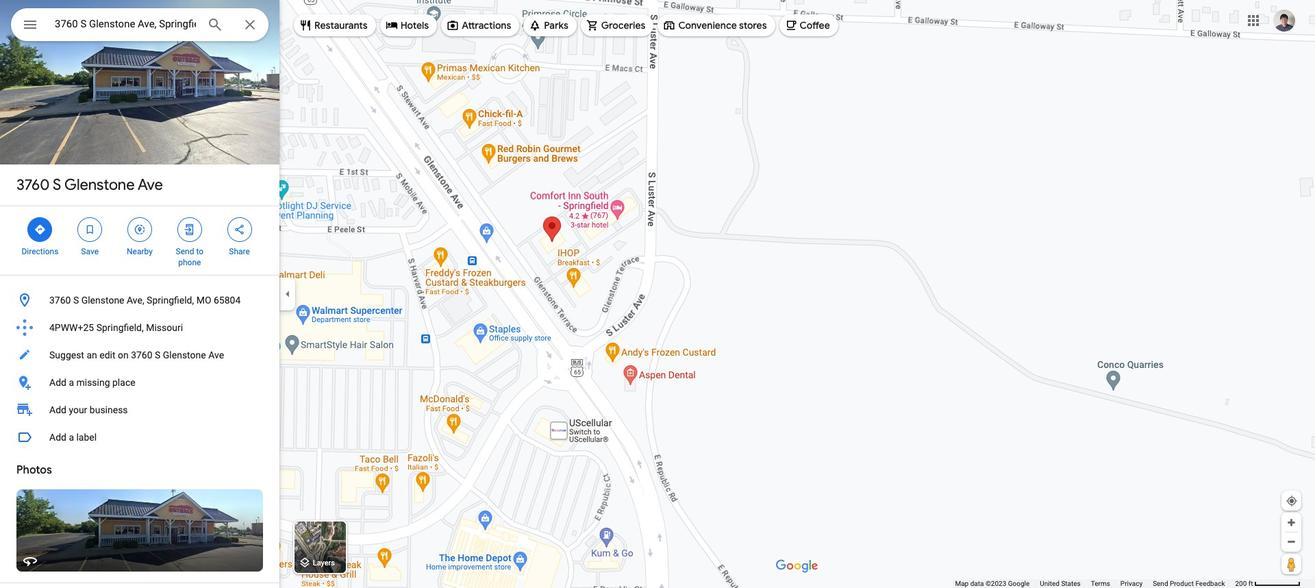 Task type: vqa. For each thing, say whether or not it's contained in the screenshot.
San Diego $58
no



Task type: describe. For each thing, give the bounding box(es) containing it.
send to phone
[[176, 247, 204, 267]]

3760 s glenstone ave
[[16, 175, 163, 195]]

show your location image
[[1286, 495, 1299, 507]]

terms button
[[1092, 579, 1111, 588]]


[[84, 222, 96, 237]]

 button
[[11, 8, 49, 44]]

product
[[1171, 580, 1195, 587]]

feedback
[[1196, 580, 1226, 587]]

restaurants button
[[294, 9, 376, 42]]

to
[[196, 247, 204, 256]]

groceries
[[602, 19, 646, 32]]

footer inside google maps element
[[956, 579, 1236, 588]]

google
[[1009, 580, 1030, 587]]

zoom out image
[[1287, 537, 1297, 547]]

mo
[[196, 295, 211, 306]]

add for add your business
[[49, 404, 66, 415]]

65804
[[214, 295, 241, 306]]

hotels
[[401, 19, 429, 32]]

200 ft button
[[1236, 580, 1301, 587]]

©2023
[[986, 580, 1007, 587]]

share
[[229, 247, 250, 256]]

on
[[118, 350, 129, 360]]

collapse side panel image
[[280, 286, 295, 302]]

attractions
[[462, 19, 511, 32]]

parks
[[544, 19, 569, 32]]


[[184, 222, 196, 237]]

business
[[90, 404, 128, 415]]

zoom in image
[[1287, 517, 1297, 528]]

s for 3760 s glenstone ave
[[53, 175, 61, 195]]

a for missing
[[69, 377, 74, 388]]

missing
[[76, 377, 110, 388]]

ft
[[1249, 580, 1254, 587]]

3760 s glenstone ave main content
[[0, 0, 280, 588]]

save
[[81, 247, 99, 256]]

200
[[1236, 580, 1248, 587]]

missouri
[[146, 322, 183, 333]]

restaurants
[[315, 19, 368, 32]]

directions
[[22, 247, 58, 256]]


[[34, 222, 46, 237]]

states
[[1062, 580, 1081, 587]]

2 vertical spatial 3760
[[131, 350, 153, 360]]

0 vertical spatial ave
[[138, 175, 163, 195]]

add a label button
[[0, 424, 280, 451]]

add your business
[[49, 404, 128, 415]]

stores
[[739, 19, 767, 32]]



Task type: locate. For each thing, give the bounding box(es) containing it.
s inside "3760 s glenstone ave, springfield, mo 65804" button
[[73, 295, 79, 306]]

data
[[971, 580, 984, 587]]

springfield,
[[147, 295, 194, 306], [96, 322, 144, 333]]

3760 right on
[[131, 350, 153, 360]]

send product feedback button
[[1154, 579, 1226, 588]]

1 vertical spatial a
[[69, 432, 74, 443]]

your
[[69, 404, 87, 415]]

google account: nolan park  
(nolan.park@adept.ai) image
[[1274, 9, 1296, 31]]

map data ©2023 google
[[956, 580, 1030, 587]]

a left missing
[[69, 377, 74, 388]]

springfield, up the missouri
[[147, 295, 194, 306]]

glenstone
[[64, 175, 135, 195], [81, 295, 124, 306], [163, 350, 206, 360]]

3760 for 3760 s glenstone ave
[[16, 175, 50, 195]]

ave down 65804
[[208, 350, 224, 360]]

0 horizontal spatial send
[[176, 247, 194, 256]]

 search field
[[11, 8, 269, 44]]

suggest an edit on 3760 s glenstone ave
[[49, 350, 224, 360]]

add
[[49, 377, 66, 388], [49, 404, 66, 415], [49, 432, 66, 443]]

layers
[[313, 559, 335, 568]]

s
[[53, 175, 61, 195], [73, 295, 79, 306], [155, 350, 161, 360]]

0 vertical spatial glenstone
[[64, 175, 135, 195]]

0 vertical spatial a
[[69, 377, 74, 388]]

add down suggest
[[49, 377, 66, 388]]

ave up 
[[138, 175, 163, 195]]

0 vertical spatial springfield,
[[147, 295, 194, 306]]

3760 up the 
[[16, 175, 50, 195]]

1 vertical spatial s
[[73, 295, 79, 306]]

3760 s glenstone ave, springfield, mo 65804
[[49, 295, 241, 306]]

send for send to phone
[[176, 247, 194, 256]]

1 horizontal spatial springfield,
[[147, 295, 194, 306]]

0 horizontal spatial s
[[53, 175, 61, 195]]

an
[[87, 350, 97, 360]]

s inside suggest an edit on 3760 s glenstone ave button
[[155, 350, 161, 360]]

springfield, up on
[[96, 322, 144, 333]]

glenstone for ave
[[64, 175, 135, 195]]

terms
[[1092, 580, 1111, 587]]

suggest an edit on 3760 s glenstone ave button
[[0, 341, 280, 369]]

3760 for 3760 s glenstone ave, springfield, mo 65804
[[49, 295, 71, 306]]

3 add from the top
[[49, 432, 66, 443]]

1 horizontal spatial ave
[[208, 350, 224, 360]]

none field inside the 3760 s glenstone ave, springfield, mo 65804 field
[[55, 16, 196, 32]]

label
[[76, 432, 97, 443]]

united
[[1041, 580, 1060, 587]]

ave
[[138, 175, 163, 195], [208, 350, 224, 360]]

photos
[[16, 463, 52, 477]]

2 horizontal spatial s
[[155, 350, 161, 360]]

a
[[69, 377, 74, 388], [69, 432, 74, 443]]

add a missing place
[[49, 377, 135, 388]]

200 ft
[[1236, 580, 1254, 587]]

send
[[176, 247, 194, 256], [1154, 580, 1169, 587]]

send up phone
[[176, 247, 194, 256]]

0 vertical spatial 3760
[[16, 175, 50, 195]]

4pww+25 springfield, missouri
[[49, 322, 183, 333]]

add for add a missing place
[[49, 377, 66, 388]]

a left the label
[[69, 432, 74, 443]]

3760 up 4pww+25
[[49, 295, 71, 306]]

0 vertical spatial s
[[53, 175, 61, 195]]

ave inside button
[[208, 350, 224, 360]]

nearby
[[127, 247, 153, 256]]

2 vertical spatial s
[[155, 350, 161, 360]]

united states
[[1041, 580, 1081, 587]]

1 vertical spatial send
[[1154, 580, 1169, 587]]

groceries button
[[581, 9, 654, 42]]

glenstone up 4pww+25 springfield, missouri
[[81, 295, 124, 306]]


[[22, 15, 38, 34]]

glenstone up 
[[64, 175, 135, 195]]

edit
[[100, 350, 115, 360]]

3760 s glenstone ave, springfield, mo 65804 button
[[0, 286, 280, 314]]

glenstone for ave,
[[81, 295, 124, 306]]

2 vertical spatial glenstone
[[163, 350, 206, 360]]

convenience stores
[[679, 19, 767, 32]]

attractions button
[[441, 9, 520, 42]]

send for send product feedback
[[1154, 580, 1169, 587]]

3760
[[16, 175, 50, 195], [49, 295, 71, 306], [131, 350, 153, 360]]

footer
[[956, 579, 1236, 588]]

send left product
[[1154, 580, 1169, 587]]

s for 3760 s glenstone ave, springfield, mo 65804
[[73, 295, 79, 306]]

show street view coverage image
[[1282, 554, 1302, 574]]

coffee
[[800, 19, 830, 32]]

1 add from the top
[[49, 377, 66, 388]]

add left the label
[[49, 432, 66, 443]]

united states button
[[1041, 579, 1081, 588]]

send inside button
[[1154, 580, 1169, 587]]

add for add a label
[[49, 432, 66, 443]]

2 add from the top
[[49, 404, 66, 415]]

1 vertical spatial glenstone
[[81, 295, 124, 306]]

0 horizontal spatial ave
[[138, 175, 163, 195]]

glenstone down the missouri
[[163, 350, 206, 360]]

4pww+25 springfield, missouri button
[[0, 314, 280, 341]]

actions for 3760 s glenstone ave region
[[0, 206, 280, 275]]

1 horizontal spatial send
[[1154, 580, 1169, 587]]

add left your
[[49, 404, 66, 415]]

add your business link
[[0, 396, 280, 424]]

send inside send to phone
[[176, 247, 194, 256]]

a for label
[[69, 432, 74, 443]]

1 horizontal spatial s
[[73, 295, 79, 306]]

hotels button
[[380, 9, 437, 42]]

add a missing place button
[[0, 369, 280, 396]]

footer containing map data ©2023 google
[[956, 579, 1236, 588]]

0 vertical spatial add
[[49, 377, 66, 388]]

0 horizontal spatial springfield,
[[96, 322, 144, 333]]

suggest
[[49, 350, 84, 360]]

convenience stores button
[[658, 9, 775, 42]]

1 vertical spatial springfield,
[[96, 322, 144, 333]]

2 a from the top
[[69, 432, 74, 443]]

3760 S Glenstone Ave, Springfield, MO 65804 field
[[11, 8, 269, 41]]

None field
[[55, 16, 196, 32]]

4pww+25
[[49, 322, 94, 333]]

1 vertical spatial add
[[49, 404, 66, 415]]

place
[[112, 377, 135, 388]]

privacy
[[1121, 580, 1143, 587]]


[[233, 222, 246, 237]]

google maps element
[[0, 0, 1316, 588]]

send product feedback
[[1154, 580, 1226, 587]]

coffee button
[[780, 9, 839, 42]]


[[134, 222, 146, 237]]

privacy button
[[1121, 579, 1143, 588]]

0 vertical spatial send
[[176, 247, 194, 256]]

1 vertical spatial ave
[[208, 350, 224, 360]]

convenience
[[679, 19, 737, 32]]

map
[[956, 580, 969, 587]]

phone
[[178, 258, 201, 267]]

2 vertical spatial add
[[49, 432, 66, 443]]

add a label
[[49, 432, 97, 443]]

1 vertical spatial 3760
[[49, 295, 71, 306]]

1 a from the top
[[69, 377, 74, 388]]

parks button
[[524, 9, 577, 42]]

ave,
[[127, 295, 144, 306]]



